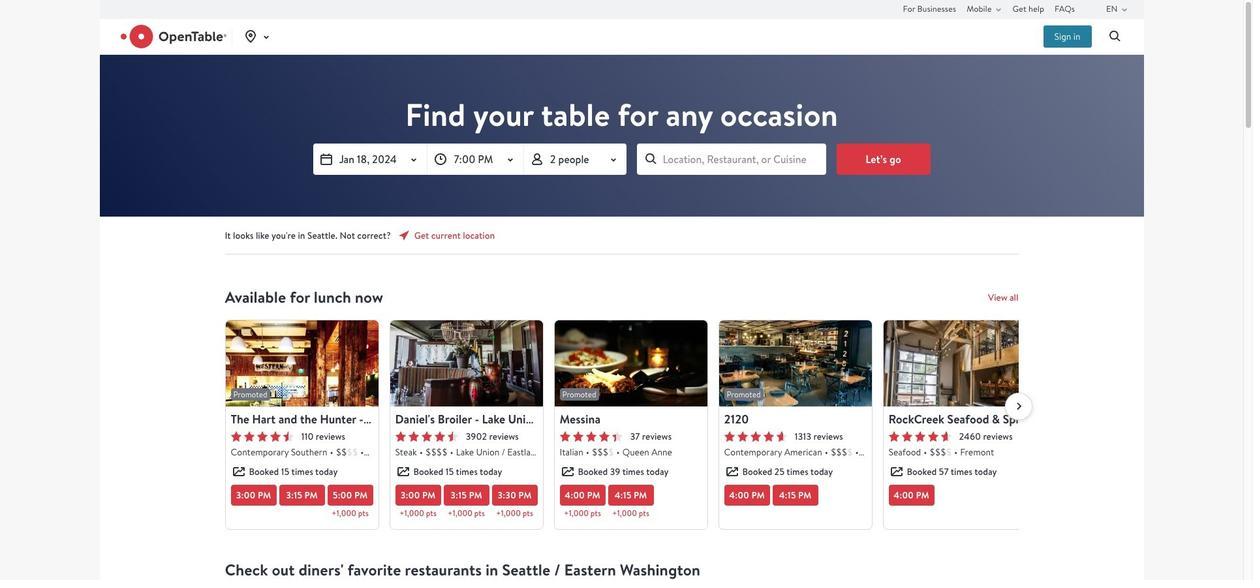 Task type: describe. For each thing, give the bounding box(es) containing it.
2 4.7 stars image from the left
[[889, 432, 952, 442]]

a photo of daniel's broiler - lake union restaurant image
[[390, 321, 543, 407]]

opentable logo image
[[120, 25, 226, 48]]

a photo of messina restaurant image
[[555, 321, 708, 407]]



Task type: vqa. For each thing, say whether or not it's contained in the screenshot.
A PHOTO OF MESSINA RESTAURANT
yes



Task type: locate. For each thing, give the bounding box(es) containing it.
1 horizontal spatial 4.7 stars image
[[889, 432, 952, 442]]

4.3 stars image
[[560, 432, 623, 442]]

4.6 stars image
[[395, 432, 458, 442]]

1 4.7 stars image from the left
[[725, 432, 787, 442]]

a photo of 2120 restaurant image
[[719, 321, 872, 407]]

0 horizontal spatial 4.7 stars image
[[725, 432, 787, 442]]

a photo of the hart and the hunter - seattle restaurant image
[[226, 321, 378, 407]]

a photo of rockcreek seafood & spirits restaurant image
[[884, 321, 1037, 407]]

4.7 stars image
[[725, 432, 787, 442], [889, 432, 952, 442]]

None field
[[637, 144, 826, 175]]

4.4 stars image
[[231, 432, 294, 442]]

Please input a Location, Restaurant or Cuisine field
[[637, 144, 826, 175]]



